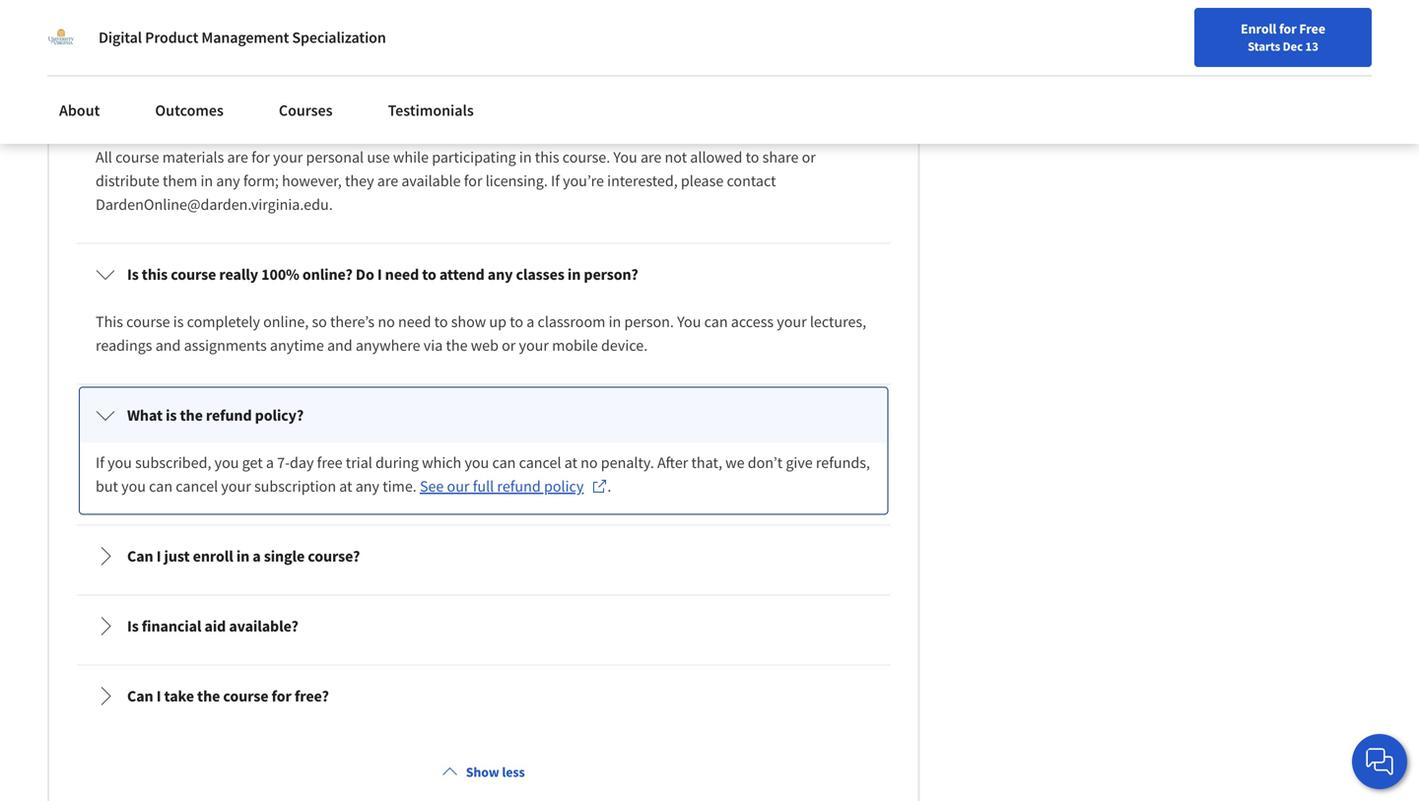 Task type: locate. For each thing, give the bounding box(es) containing it.
courses
[[279, 101, 333, 120]]

1 horizontal spatial if
[[551, 171, 560, 191]]

or right the allowed
[[802, 147, 816, 167]]

1 is from the top
[[127, 265, 139, 284]]

1 vertical spatial can
[[127, 547, 153, 566]]

i left take
[[156, 687, 161, 706]]

1 vertical spatial you
[[677, 312, 701, 332]]

0 vertical spatial is
[[127, 265, 139, 284]]

need inside this course is completely online, so there's no need to show up to a classroom in person. you can access your lectures, readings and assignments anytime and anywhere via the web or your mobile device.
[[398, 312, 431, 332]]

share inside all course materials are for your personal use while participating in this course. you are not allowed to share or distribute them in any form; however, they are available for licensing. if you're interested, please contact dardenonline@darden.virginia.edu.
[[763, 147, 799, 167]]

show less
[[466, 764, 525, 781]]

you
[[108, 453, 132, 473], [215, 453, 239, 473], [465, 453, 489, 473], [121, 477, 146, 496]]

a left 7-
[[266, 453, 274, 473]]

0 vertical spatial any
[[216, 171, 240, 191]]

the inside admission to darden is highly competitive and based on a number of requirements, including undergraduate record and degree, gmat scores, and work experience. successful completion of the specialization is in no way a guarantee of admission, but please do mention this achievement in your application.
[[577, 6, 598, 26]]

to up 'via'
[[434, 312, 448, 332]]

0 vertical spatial you
[[614, 147, 638, 167]]

can for can i just enroll in a single course?
[[127, 547, 153, 566]]

subscribed,
[[135, 453, 211, 473]]

any inside dropdown button
[[488, 265, 513, 284]]

2 vertical spatial any
[[356, 477, 380, 496]]

1 horizontal spatial please
[[681, 171, 724, 191]]

is this course really 100% online? do i need to attend any classes in person? button
[[80, 247, 888, 302]]

can inside can i take the course for free? "dropdown button"
[[127, 687, 153, 706]]

1 vertical spatial at
[[339, 477, 353, 496]]

the right 'via'
[[446, 336, 468, 355]]

experience.
[[331, 6, 406, 26]]

i right the do
[[377, 265, 382, 284]]

is inside dropdown button
[[127, 265, 139, 284]]

is right what
[[166, 406, 177, 425]]

is left financial
[[127, 617, 139, 636]]

share left "with"
[[321, 100, 359, 120]]

course inside all course materials are for your personal use while participating in this course. you are not allowed to share or distribute them in any form; however, they are available for licensing. if you're interested, please contact dardenonline@darden.virginia.edu.
[[115, 147, 159, 167]]

2 is from the top
[[127, 617, 139, 636]]

please down the allowed
[[681, 171, 724, 191]]

0 horizontal spatial specialization
[[292, 28, 386, 47]]

1 vertical spatial can
[[492, 453, 516, 473]]

0 vertical spatial cancel
[[519, 453, 562, 473]]

is financial aid available?
[[127, 617, 299, 636]]

in right enroll on the bottom left
[[236, 547, 250, 566]]

the
[[577, 6, 598, 26], [446, 336, 468, 355], [180, 406, 203, 425], [197, 687, 220, 706]]

can i download materials to share with my colleagues?
[[127, 100, 501, 120]]

or right web
[[502, 336, 516, 355]]

in right classes
[[568, 265, 581, 284]]

in left way
[[711, 6, 723, 26]]

materials up them
[[162, 147, 224, 167]]

on
[[446, 0, 463, 2]]

2 vertical spatial can
[[127, 687, 153, 706]]

3 can from the top
[[127, 687, 153, 706]]

can left take
[[127, 687, 153, 706]]

get
[[242, 453, 263, 473]]

any right attend
[[488, 265, 513, 284]]

to inside dropdown button
[[422, 265, 437, 284]]

1 vertical spatial please
[[681, 171, 724, 191]]

free
[[1300, 20, 1326, 37]]

any down trial
[[356, 477, 380, 496]]

cancel up policy
[[519, 453, 562, 473]]

None search field
[[281, 12, 606, 52]]

a right up
[[527, 312, 535, 332]]

of down requirements,
[[560, 6, 573, 26]]

undergraduate
[[709, 0, 808, 2]]

if left you're in the top of the page
[[551, 171, 560, 191]]

i for can i just enroll in a single course?
[[156, 547, 161, 566]]

can left outcomes on the left of page
[[127, 100, 153, 120]]

that,
[[692, 453, 723, 473]]

2 horizontal spatial no
[[726, 6, 743, 26]]

outcomes link
[[143, 89, 236, 132]]

1 horizontal spatial can
[[492, 453, 516, 473]]

product
[[145, 28, 198, 47]]

achievement
[[349, 30, 435, 50]]

use
[[367, 147, 390, 167]]

refund inside see our full refund policy link
[[497, 477, 541, 496]]

1 vertical spatial share
[[763, 147, 799, 167]]

subscription
[[254, 477, 336, 496]]

menu item
[[1043, 20, 1170, 84]]

0 vertical spatial but
[[171, 30, 193, 50]]

0 horizontal spatial any
[[216, 171, 240, 191]]

1 horizontal spatial share
[[763, 147, 799, 167]]

2 horizontal spatial can
[[705, 312, 728, 332]]

0 horizontal spatial no
[[378, 312, 395, 332]]

to up contact
[[746, 147, 760, 167]]

1 vertical spatial cancel
[[176, 477, 218, 496]]

can i download materials to share with my colleagues? button
[[80, 82, 888, 137]]

you up interested,
[[614, 147, 638, 167]]

0 vertical spatial if
[[551, 171, 560, 191]]

0 horizontal spatial are
[[227, 147, 248, 167]]

you down subscribed,
[[121, 477, 146, 496]]

testimonials
[[388, 101, 474, 120]]

is for is this course really 100% online? do i need to attend any classes in person?
[[127, 265, 139, 284]]

need up 'via'
[[398, 312, 431, 332]]

are left not
[[641, 147, 662, 167]]

0 vertical spatial no
[[726, 6, 743, 26]]

darden
[[184, 0, 232, 2]]

refund for policy
[[497, 477, 541, 496]]

is financial aid available? button
[[80, 599, 888, 654]]

can inside this course is completely online, so there's no need to show up to a classroom in person. you can access your lectures, readings and assignments anytime and anywhere via the web or your mobile device.
[[705, 312, 728, 332]]

0 horizontal spatial cancel
[[176, 477, 218, 496]]

assignments
[[184, 336, 267, 355]]

and down highly
[[266, 6, 291, 26]]

materials inside can i download materials to share with my colleagues? dropdown button
[[236, 100, 301, 120]]

refund right full
[[497, 477, 541, 496]]

0 vertical spatial need
[[385, 265, 419, 284]]

person.
[[625, 312, 674, 332]]

2 horizontal spatial this
[[535, 147, 560, 167]]

but inside if you subscribed, you get a 7-day free trial during which you can cancel at no penalty. after that, we don't give refunds, but you can cancel your subscription at any time.
[[96, 477, 118, 496]]

1 horizontal spatial this
[[322, 30, 346, 50]]

2 can from the top
[[127, 547, 153, 566]]

while
[[393, 147, 429, 167]]

2 vertical spatial no
[[581, 453, 598, 473]]

to inside dropdown button
[[304, 100, 318, 120]]

gmat
[[177, 6, 214, 26]]

of
[[533, 0, 546, 2], [560, 6, 573, 26], [857, 6, 871, 26]]

i for can i take the course for free?
[[156, 687, 161, 706]]

0 horizontal spatial but
[[96, 477, 118, 496]]

all
[[96, 147, 112, 167]]

course
[[115, 147, 159, 167], [171, 265, 216, 284], [126, 312, 170, 332], [223, 687, 269, 706]]

need
[[385, 265, 419, 284], [398, 312, 431, 332]]

1 vertical spatial need
[[398, 312, 431, 332]]

your
[[454, 30, 484, 50], [273, 147, 303, 167], [777, 312, 807, 332], [519, 336, 549, 355], [221, 477, 251, 496]]

can left access
[[705, 312, 728, 332]]

1 horizontal spatial any
[[356, 477, 380, 496]]

is
[[236, 0, 246, 2], [697, 6, 707, 26], [173, 312, 184, 332], [166, 406, 177, 425]]

0 horizontal spatial materials
[[162, 147, 224, 167]]

1 vertical spatial but
[[96, 477, 118, 496]]

0 horizontal spatial refund
[[206, 406, 252, 425]]

in up device.
[[609, 312, 621, 332]]

0 vertical spatial specialization
[[601, 6, 694, 26]]

your inside admission to darden is highly competitive and based on a number of requirements, including undergraduate record and degree, gmat scores, and work experience. successful completion of the specialization is in no way a guarantee of admission, but please do mention this achievement in your application.
[[454, 30, 484, 50]]

your inside if you subscribed, you get a 7-day free trial during which you can cancel at no penalty. after that, we don't give refunds, but you can cancel your subscription at any time.
[[221, 477, 251, 496]]

need inside dropdown button
[[385, 265, 419, 284]]

our
[[447, 477, 470, 496]]

1 can from the top
[[127, 100, 153, 120]]

2 horizontal spatial of
[[857, 6, 871, 26]]

i left just at left
[[156, 547, 161, 566]]

in up dardenonline@darden.virginia.edu.
[[201, 171, 213, 191]]

and
[[374, 0, 400, 2], [96, 6, 121, 26], [266, 6, 291, 26], [155, 336, 181, 355], [327, 336, 353, 355]]

refund left policy?
[[206, 406, 252, 425]]

0 vertical spatial refund
[[206, 406, 252, 425]]

course inside "dropdown button"
[[223, 687, 269, 706]]

is
[[127, 265, 139, 284], [127, 617, 139, 636]]

in inside dropdown button
[[568, 265, 581, 284]]

1 horizontal spatial materials
[[236, 100, 301, 120]]

your up the however, on the left of the page
[[273, 147, 303, 167]]

0 vertical spatial can
[[705, 312, 728, 332]]

course up readings
[[126, 312, 170, 332]]

can down subscribed,
[[149, 477, 173, 496]]

no up anywhere
[[378, 312, 395, 332]]

work
[[294, 6, 328, 26]]

can inside can i just enroll in a single course? dropdown button
[[127, 547, 153, 566]]

0 horizontal spatial share
[[321, 100, 359, 120]]

course inside dropdown button
[[171, 265, 216, 284]]

can i take the course for free? button
[[80, 669, 888, 724]]

0 vertical spatial this
[[322, 30, 346, 50]]

share
[[321, 100, 359, 120], [763, 147, 799, 167]]

if left subscribed,
[[96, 453, 104, 473]]

i left download
[[156, 100, 161, 120]]

specialization
[[601, 6, 694, 26], [292, 28, 386, 47]]

this up readings
[[142, 265, 168, 284]]

0 vertical spatial or
[[802, 147, 816, 167]]

your down "get"
[[221, 477, 251, 496]]

specialization down work
[[292, 28, 386, 47]]

completely
[[187, 312, 260, 332]]

for left free?
[[272, 687, 292, 706]]

0 horizontal spatial or
[[502, 336, 516, 355]]

please down scores,
[[196, 30, 239, 50]]

at
[[565, 453, 578, 473], [339, 477, 353, 496]]

management
[[202, 28, 289, 47]]

at down trial
[[339, 477, 353, 496]]

0 vertical spatial share
[[321, 100, 359, 120]]

can up see our full refund policy
[[492, 453, 516, 473]]

this inside admission to darden is highly competitive and based on a number of requirements, including undergraduate record and degree, gmat scores, and work experience. successful completion of the specialization is in no way a guarantee of admission, but please do mention this achievement in your application.
[[322, 30, 346, 50]]

admission to darden is highly competitive and based on a number of requirements, including undergraduate record and degree, gmat scores, and work experience. successful completion of the specialization is in no way a guarantee of admission, but please do mention this achievement in your application.
[[96, 0, 874, 50]]

any up dardenonline@darden.virginia.edu.
[[216, 171, 240, 191]]

refund inside 'what is the refund policy?' dropdown button
[[206, 406, 252, 425]]

interested,
[[608, 171, 678, 191]]

course left really
[[171, 265, 216, 284]]

highly
[[249, 0, 290, 2]]

the inside this course is completely online, so there's no need to show up to a classroom in person. you can access your lectures, readings and assignments anytime and anywhere via the web or your mobile device.
[[446, 336, 468, 355]]

this down work
[[322, 30, 346, 50]]

your down successful
[[454, 30, 484, 50]]

cancel down subscribed,
[[176, 477, 218, 496]]

1 vertical spatial if
[[96, 453, 104, 473]]

form;
[[243, 171, 279, 191]]

to up 'gmat'
[[167, 0, 181, 2]]

1 horizontal spatial but
[[171, 30, 193, 50]]

1 vertical spatial materials
[[162, 147, 224, 167]]

i for can i download materials to share with my colleagues?
[[156, 100, 161, 120]]

competitive
[[293, 0, 371, 2]]

1 horizontal spatial you
[[677, 312, 701, 332]]

is left 'completely'
[[173, 312, 184, 332]]

you right person.
[[677, 312, 701, 332]]

dec
[[1283, 38, 1304, 54]]

of up completion
[[533, 0, 546, 2]]

1 horizontal spatial no
[[581, 453, 598, 473]]

1 vertical spatial this
[[535, 147, 560, 167]]

1 vertical spatial is
[[127, 617, 139, 636]]

online,
[[263, 312, 309, 332]]

at up policy
[[565, 453, 578, 473]]

your left the mobile
[[519, 336, 549, 355]]

a
[[466, 0, 474, 2], [776, 6, 784, 26], [527, 312, 535, 332], [266, 453, 274, 473], [253, 547, 261, 566]]

however,
[[282, 171, 342, 191]]

2 vertical spatial can
[[149, 477, 173, 496]]

materials inside all course materials are for your personal use while participating in this course. you are not allowed to share or distribute them in any form; however, they are available for licensing. if you're interested, please contact dardenonline@darden.virginia.edu.
[[162, 147, 224, 167]]

for up dec
[[1280, 20, 1297, 37]]

for inside enroll for free starts dec 13
[[1280, 20, 1297, 37]]

can left just at left
[[127, 547, 153, 566]]

and up experience.
[[374, 0, 400, 2]]

need right the do
[[385, 265, 419, 284]]

single
[[264, 547, 305, 566]]

a inside if you subscribed, you get a 7-day free trial during which you can cancel at no penalty. after that, we don't give refunds, but you can cancel your subscription at any time.
[[266, 453, 274, 473]]

coursera image
[[24, 16, 149, 48]]

if
[[551, 171, 560, 191], [96, 453, 104, 473]]

a left single
[[253, 547, 261, 566]]

online?
[[303, 265, 353, 284]]

1 vertical spatial no
[[378, 312, 395, 332]]

i inside "dropdown button"
[[156, 687, 161, 706]]

1 horizontal spatial cancel
[[519, 453, 562, 473]]

are up form;
[[227, 147, 248, 167]]

specialization down including
[[601, 6, 694, 26]]

this up licensing.
[[535, 147, 560, 167]]

1 vertical spatial refund
[[497, 477, 541, 496]]

1 vertical spatial or
[[502, 336, 516, 355]]

starts
[[1248, 38, 1281, 54]]

materials
[[236, 100, 301, 120], [162, 147, 224, 167]]

can i just enroll in a single course? button
[[80, 529, 888, 584]]

just
[[164, 547, 190, 566]]

the right what
[[180, 406, 203, 425]]

is inside dropdown button
[[127, 617, 139, 636]]

1 vertical spatial any
[[488, 265, 513, 284]]

need for no
[[398, 312, 431, 332]]

0 horizontal spatial if
[[96, 453, 104, 473]]

a right on
[[466, 0, 474, 2]]

so
[[312, 312, 327, 332]]

0 horizontal spatial please
[[196, 30, 239, 50]]

are down "use"
[[377, 171, 399, 191]]

the down requirements,
[[577, 6, 598, 26]]

2 horizontal spatial any
[[488, 265, 513, 284]]

show notifications image
[[1191, 25, 1214, 48]]

refund for policy?
[[206, 406, 252, 425]]

is up readings
[[127, 265, 139, 284]]

course left free?
[[223, 687, 269, 706]]

0 vertical spatial can
[[127, 100, 153, 120]]

0 horizontal spatial you
[[614, 147, 638, 167]]

the inside dropdown button
[[180, 406, 203, 425]]

is for is financial aid available?
[[127, 617, 139, 636]]

admission
[[96, 0, 164, 2]]

enroll
[[1241, 20, 1277, 37]]

no inside this course is completely online, so there's no need to show up to a classroom in person. you can access your lectures, readings and assignments anytime and anywhere via the web or your mobile device.
[[378, 312, 395, 332]]

access
[[731, 312, 774, 332]]

your right access
[[777, 312, 807, 332]]

0 vertical spatial materials
[[236, 100, 301, 120]]

2 horizontal spatial are
[[641, 147, 662, 167]]

0 horizontal spatial this
[[142, 265, 168, 284]]

need for i
[[385, 265, 419, 284]]

in inside dropdown button
[[236, 547, 250, 566]]

during
[[376, 453, 419, 473]]

of right guarantee
[[857, 6, 871, 26]]

materials right download
[[236, 100, 301, 120]]

1 horizontal spatial specialization
[[601, 6, 694, 26]]

please
[[196, 30, 239, 50], [681, 171, 724, 191]]

course up distribute
[[115, 147, 159, 167]]

you up full
[[465, 453, 489, 473]]

0 vertical spatial please
[[196, 30, 239, 50]]

1 horizontal spatial at
[[565, 453, 578, 473]]

2 vertical spatial this
[[142, 265, 168, 284]]

no up opens in a new tab image
[[581, 453, 598, 473]]

1 horizontal spatial refund
[[497, 477, 541, 496]]

1 horizontal spatial or
[[802, 147, 816, 167]]

the right take
[[197, 687, 220, 706]]

to left attend
[[422, 265, 437, 284]]

to
[[167, 0, 181, 2], [304, 100, 318, 120], [746, 147, 760, 167], [422, 265, 437, 284], [434, 312, 448, 332], [510, 312, 524, 332]]

this inside is this course really 100% online? do i need to attend any classes in person? dropdown button
[[142, 265, 168, 284]]

is inside dropdown button
[[166, 406, 177, 425]]

to up personal at top left
[[304, 100, 318, 120]]

7-
[[277, 453, 290, 473]]

they
[[345, 171, 374, 191]]

in inside this course is completely online, so there's no need to show up to a classroom in person. you can access your lectures, readings and assignments anytime and anywhere via the web or your mobile device.
[[609, 312, 621, 332]]

course.
[[563, 147, 611, 167]]

no left way
[[726, 6, 743, 26]]

share up contact
[[763, 147, 799, 167]]

can inside can i download materials to share with my colleagues? dropdown button
[[127, 100, 153, 120]]

can for can i take the course for free?
[[127, 687, 153, 706]]



Task type: vqa. For each thing, say whether or not it's contained in the screenshot.
7-
yes



Task type: describe. For each thing, give the bounding box(es) containing it.
licensing.
[[486, 171, 548, 191]]

admission,
[[96, 30, 168, 50]]

mention
[[263, 30, 319, 50]]

a right way
[[776, 6, 784, 26]]

outcomes
[[155, 101, 224, 120]]

testimonials link
[[376, 89, 486, 132]]

1 horizontal spatial are
[[377, 171, 399, 191]]

for down participating
[[464, 171, 483, 191]]

can i take the course for free?
[[127, 687, 329, 706]]

number
[[477, 0, 529, 2]]

is down including
[[697, 6, 707, 26]]

policy?
[[255, 406, 304, 425]]

my
[[397, 100, 418, 120]]

please inside all course materials are for your personal use while participating in this course. you are not allowed to share or distribute them in any form; however, they are available for licensing. if you're interested, please contact dardenonline@darden.virginia.edu.
[[681, 171, 724, 191]]

including
[[645, 0, 706, 2]]

classes
[[516, 265, 565, 284]]

digital
[[99, 28, 142, 47]]

digital product management specialization
[[99, 28, 386, 47]]

to inside admission to darden is highly competitive and based on a number of requirements, including undergraduate record and degree, gmat scores, and work experience. successful completion of the specialization is in no way a guarantee of admission, but please do mention this achievement in your application.
[[167, 0, 181, 2]]

refunds,
[[816, 453, 871, 473]]

can for can i download materials to share with my colleagues?
[[127, 100, 153, 120]]

0 vertical spatial at
[[565, 453, 578, 473]]

for inside "dropdown button"
[[272, 687, 292, 706]]

in down successful
[[438, 30, 451, 50]]

anytime
[[270, 336, 324, 355]]

a inside this course is completely online, so there's no need to show up to a classroom in person. you can access your lectures, readings and assignments anytime and anywhere via the web or your mobile device.
[[527, 312, 535, 332]]

.
[[608, 477, 612, 496]]

if you subscribed, you get a 7-day free trial during which you can cancel at no penalty. after that, we don't give refunds, but you can cancel your subscription at any time.
[[96, 453, 874, 496]]

free?
[[295, 687, 329, 706]]

device.
[[601, 336, 648, 355]]

0 horizontal spatial can
[[149, 477, 173, 496]]

1 horizontal spatial of
[[560, 6, 573, 26]]

personal
[[306, 147, 364, 167]]

enroll for free starts dec 13
[[1241, 20, 1326, 54]]

requirements,
[[549, 0, 642, 2]]

for up form;
[[252, 147, 270, 167]]

show less button
[[435, 755, 533, 790]]

successful
[[410, 6, 479, 26]]

specialization inside admission to darden is highly competitive and based on a number of requirements, including undergraduate record and degree, gmat scores, and work experience. successful completion of the specialization is in no way a guarantee of admission, but please do mention this achievement in your application.
[[601, 6, 694, 26]]

0 horizontal spatial of
[[533, 0, 546, 2]]

university of virginia image
[[47, 24, 75, 51]]

you left subscribed,
[[108, 453, 132, 473]]

but inside admission to darden is highly competitive and based on a number of requirements, including undergraduate record and degree, gmat scores, and work experience. successful completion of the specialization is in no way a guarantee of admission, but please do mention this achievement in your application.
[[171, 30, 193, 50]]

available?
[[229, 617, 299, 636]]

please inside admission to darden is highly competitive and based on a number of requirements, including undergraduate record and degree, gmat scores, and work experience. successful completion of the specialization is in no way a guarantee of admission, but please do mention this achievement in your application.
[[196, 30, 239, 50]]

less
[[502, 764, 525, 781]]

up
[[489, 312, 507, 332]]

any inside if you subscribed, you get a 7-day free trial during which you can cancel at no penalty. after that, we don't give refunds, but you can cancel your subscription at any time.
[[356, 477, 380, 496]]

and down there's
[[327, 336, 353, 355]]

what
[[127, 406, 163, 425]]

mobile
[[552, 336, 598, 355]]

allowed
[[690, 147, 743, 167]]

opens in a new tab image
[[592, 479, 608, 494]]

or inside all course materials are for your personal use while participating in this course. you are not allowed to share or distribute them in any form; however, they are available for licensing. if you're interested, please contact dardenonline@darden.virginia.edu.
[[802, 147, 816, 167]]

distribute
[[96, 171, 160, 191]]

with
[[362, 100, 394, 120]]

give
[[786, 453, 813, 473]]

degree,
[[124, 6, 173, 26]]

if inside all course materials are for your personal use while participating in this course. you are not allowed to share or distribute them in any form; however, they are available for licensing. if you're interested, please contact dardenonline@darden.virginia.edu.
[[551, 171, 560, 191]]

you left "get"
[[215, 453, 239, 473]]

is this course really 100% online? do i need to attend any classes in person?
[[127, 265, 639, 284]]

full
[[473, 477, 494, 496]]

is inside this course is completely online, so there's no need to show up to a classroom in person. you can access your lectures, readings and assignments anytime and anywhere via the web or your mobile device.
[[173, 312, 184, 332]]

a inside dropdown button
[[253, 547, 261, 566]]

enroll
[[193, 547, 233, 566]]

scores,
[[217, 6, 263, 26]]

readings
[[96, 336, 152, 355]]

see our full refund policy
[[420, 477, 584, 496]]

any inside all course materials are for your personal use while participating in this course. you are not allowed to share or distribute them in any form; however, they are available for licensing. if you're interested, please contact dardenonline@darden.virginia.edu.
[[216, 171, 240, 191]]

no inside admission to darden is highly competitive and based on a number of requirements, including undergraduate record and degree, gmat scores, and work experience. successful completion of the specialization is in no way a guarantee of admission, but please do mention this achievement in your application.
[[726, 6, 743, 26]]

1 vertical spatial specialization
[[292, 28, 386, 47]]

day
[[290, 453, 314, 473]]

the inside "dropdown button"
[[197, 687, 220, 706]]

not
[[665, 147, 687, 167]]

there's
[[330, 312, 375, 332]]

financial
[[142, 617, 202, 636]]

you inside this course is completely online, so there's no need to show up to a classroom in person. you can access your lectures, readings and assignments anytime and anywhere via the web or your mobile device.
[[677, 312, 701, 332]]

you're
[[563, 171, 604, 191]]

can i just enroll in a single course?
[[127, 547, 360, 566]]

this course is completely online, so there's no need to show up to a classroom in person. you can access your lectures, readings and assignments anytime and anywhere via the web or your mobile device.
[[96, 312, 870, 355]]

we
[[726, 453, 745, 473]]

courses link
[[267, 89, 345, 132]]

in up licensing.
[[520, 147, 532, 167]]

chat with us image
[[1365, 746, 1396, 778]]

really
[[219, 265, 258, 284]]

you inside all course materials are for your personal use while participating in this course. you are not allowed to share or distribute them in any form; however, they are available for licensing. if you're interested, please contact dardenonline@darden.virginia.edu.
[[614, 147, 638, 167]]

to inside all course materials are for your personal use while participating in this course. you are not allowed to share or distribute them in any form; however, they are available for licensing. if you're interested, please contact dardenonline@darden.virginia.edu.
[[746, 147, 760, 167]]

free
[[317, 453, 343, 473]]

show
[[466, 764, 500, 781]]

them
[[163, 171, 197, 191]]

record
[[811, 0, 853, 2]]

which
[[422, 453, 462, 473]]

is up scores,
[[236, 0, 246, 2]]

show
[[451, 312, 486, 332]]

i inside dropdown button
[[377, 265, 382, 284]]

share inside dropdown button
[[321, 100, 359, 120]]

dardenonline@darden.virginia.edu.
[[96, 195, 333, 214]]

no inside if you subscribed, you get a 7-day free trial during which you can cancel at no penalty. after that, we don't give refunds, but you can cancel your subscription at any time.
[[581, 453, 598, 473]]

based
[[403, 0, 442, 2]]

and up digital
[[96, 6, 121, 26]]

this inside all course materials are for your personal use while participating in this course. you are not allowed to share or distribute them in any form; however, they are available for licensing. if you're interested, please contact dardenonline@darden.virginia.edu.
[[535, 147, 560, 167]]

and right readings
[[155, 336, 181, 355]]

or inside this course is completely online, so there's no need to show up to a classroom in person. you can access your lectures, readings and assignments anytime and anywhere via the web or your mobile device.
[[502, 336, 516, 355]]

contact
[[727, 171, 777, 191]]

0 horizontal spatial at
[[339, 477, 353, 496]]

guarantee
[[787, 6, 854, 26]]

what is the refund policy? button
[[80, 388, 888, 443]]

time.
[[383, 477, 417, 496]]

13
[[1306, 38, 1319, 54]]

about link
[[47, 89, 112, 132]]

if inside if you subscribed, you get a 7-day free trial during which you can cancel at no penalty. after that, we don't give refunds, but you can cancel your subscription at any time.
[[96, 453, 104, 473]]

course inside this course is completely online, so there's no need to show up to a classroom in person. you can access your lectures, readings and assignments anytime and anywhere via the web or your mobile device.
[[126, 312, 170, 332]]

policy
[[544, 477, 584, 496]]

lectures,
[[810, 312, 867, 332]]

about
[[59, 101, 100, 120]]

available
[[402, 171, 461, 191]]

your inside all course materials are for your personal use while participating in this course. you are not allowed to share or distribute them in any form; however, they are available for licensing. if you're interested, please contact dardenonline@darden.virginia.edu.
[[273, 147, 303, 167]]

all course materials are for your personal use while participating in this course. you are not allowed to share or distribute them in any form; however, they are available for licensing. if you're interested, please contact dardenonline@darden.virginia.edu.
[[96, 147, 819, 214]]

to right up
[[510, 312, 524, 332]]

what is the refund policy?
[[127, 406, 304, 425]]

after
[[658, 453, 689, 473]]

participating
[[432, 147, 516, 167]]

don't
[[748, 453, 783, 473]]



